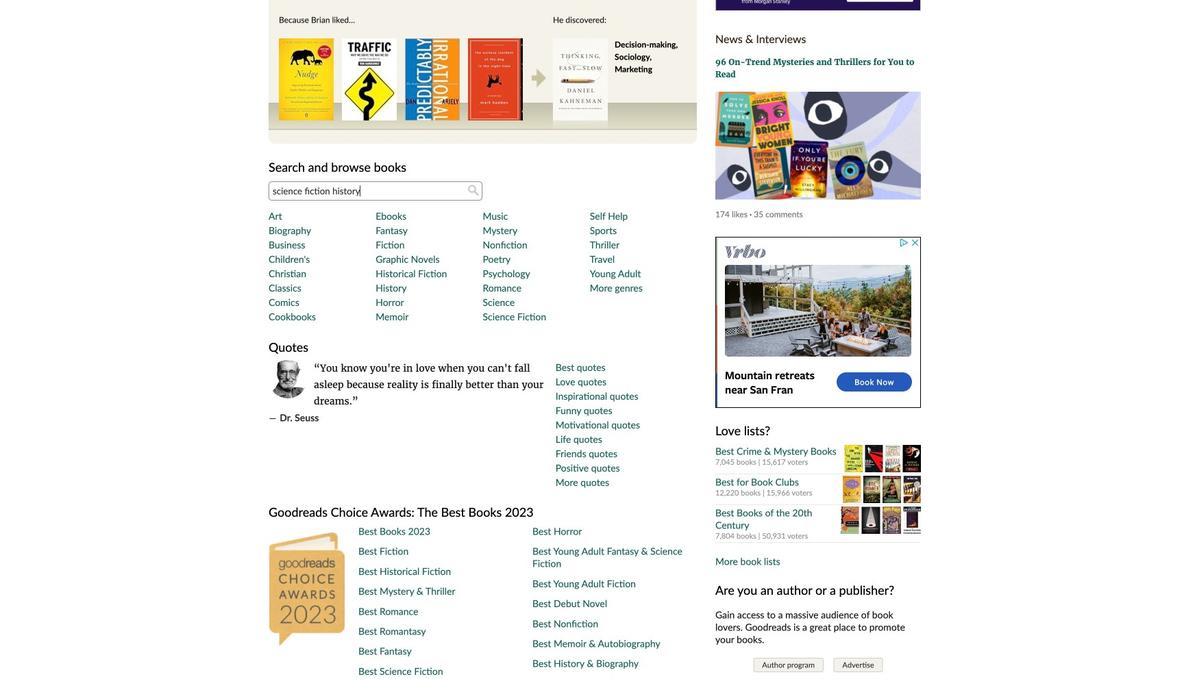 Task type: vqa. For each thing, say whether or not it's contained in the screenshot.
Title / Author / ISBN text field
yes



Task type: locate. For each thing, give the bounding box(es) containing it.
advertisement element
[[715, 0, 921, 11], [715, 237, 921, 409]]

to kill a mockingbird by harper lee image
[[841, 507, 859, 535]]

1 vertical spatial advertisement element
[[715, 237, 921, 409]]

dr. seuss image
[[269, 360, 307, 399]]

1 advertisement element from the top
[[715, 0, 921, 11]]

2 advertisement element from the top
[[715, 237, 921, 409]]

the curious incident of the dog in the night-time by mark haddon image
[[468, 38, 523, 121]]

harry potter and the sorcerer's stone by j.k. rowling image
[[883, 507, 901, 535]]

thinking, fast and slow by daniel kahneman image
[[553, 38, 608, 121]]

2023 goodreads choice awards image
[[269, 526, 358, 647]]

the kite runner by khaled hosseini image
[[863, 476, 880, 504]]

0 vertical spatial advertisement element
[[715, 0, 921, 11]]

&rarr; image
[[532, 69, 546, 88]]



Task type: describe. For each thing, give the bounding box(es) containing it.
the girl with the dragon tattoo by stieg larsson image
[[845, 446, 863, 473]]

search image
[[468, 185, 479, 196]]

Title / Author / ISBN text field
[[269, 182, 482, 201]]

nudge by richard h. thaler image
[[279, 38, 334, 121]]

angels & demons by dan       brown image
[[885, 446, 900, 473]]

the book thief by markus zusak image
[[903, 476, 921, 504]]

the help by kathryn stockett image
[[843, 476, 861, 504]]

water for elephants by sara gruen image
[[883, 476, 901, 504]]

predictably irrational by dan ariely image
[[405, 38, 460, 121]]

and then there were none by agatha christie image
[[865, 446, 883, 473]]

96 on-trend mysteries and thrillers for you to read image
[[715, 92, 921, 200]]

1984 by george orwell image
[[861, 507, 880, 535]]

the great gatsby by f. scott fitzgerald image
[[903, 507, 921, 535]]

rebecca by daphne du maurier image
[[903, 446, 921, 473]]

traffic by tom vanderbilt image
[[342, 38, 397, 121]]



